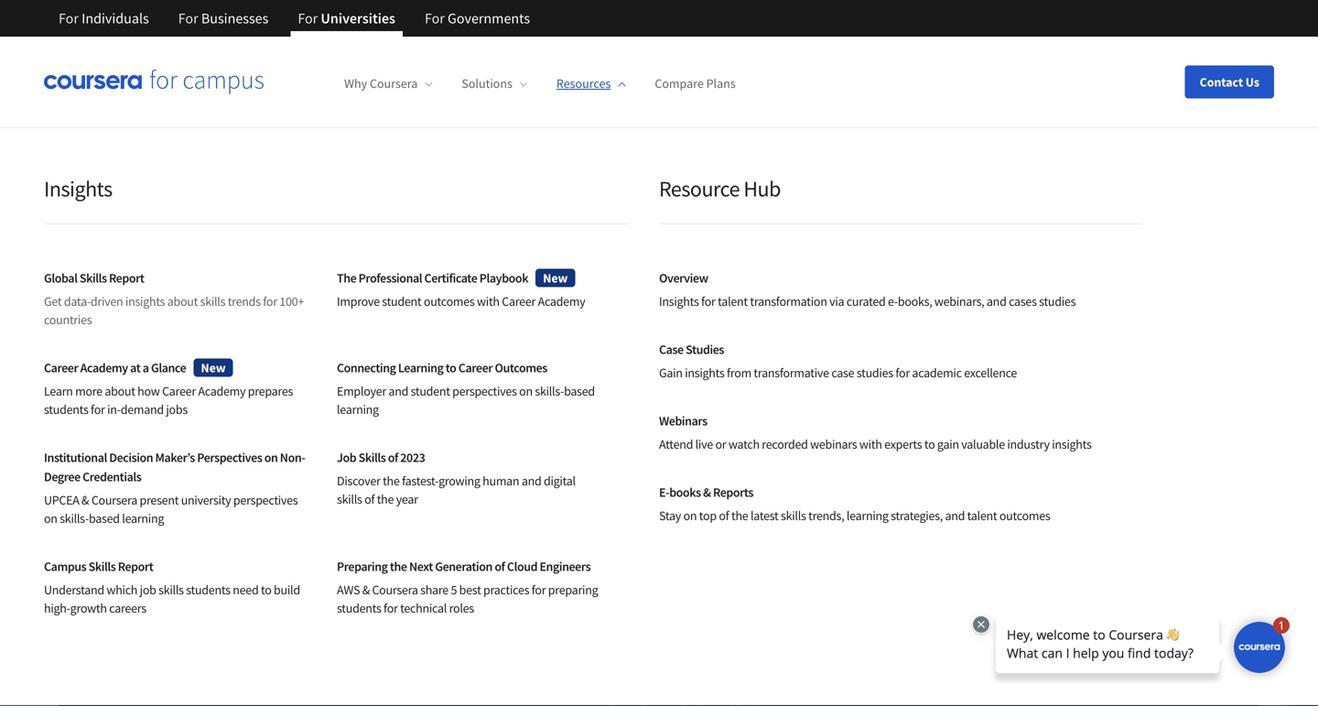 Task type: vqa. For each thing, say whether or not it's contained in the screenshot.
individuals on the top left of page
yes



Task type: describe. For each thing, give the bounding box(es) containing it.
for for businesses
[[178, 9, 198, 27]]

0 vertical spatial coursera
[[370, 75, 418, 92]]

coursera for campus image
[[44, 69, 264, 95]]

skills for which
[[89, 558, 116, 575]]

student inside connecting learning to career outcomes employer and student perspectives on skills-based learning
[[411, 383, 450, 399]]

for universities
[[298, 9, 396, 27]]

contact us
[[88, 522, 155, 540]]

100+
[[280, 293, 304, 310]]

resources
[[557, 75, 611, 92]]

upcea
[[44, 492, 79, 508]]

new for career academy at a glance
[[201, 359, 226, 376]]

strengthen
[[59, 179, 323, 253]]

careers
[[109, 600, 146, 616]]

see
[[59, 577, 81, 595]]

students inside equip students with the most in-demand skills and prepare them for job success.
[[113, 387, 190, 415]]

present
[[140, 492, 179, 508]]

on left non-
[[264, 449, 278, 466]]

see your options,
[[59, 577, 168, 595]]

individuals
[[82, 9, 149, 27]]

success.
[[170, 420, 241, 448]]

curated
[[847, 293, 886, 310]]

job skills of 2023 discover the fastest-growing human and digital skills of the year
[[337, 449, 576, 507]]

the left 'year'
[[377, 491, 394, 507]]

resources link
[[557, 75, 626, 92]]

human
[[483, 473, 520, 489]]

share
[[420, 582, 449, 598]]

generation
[[435, 558, 493, 575]]

career academy at a glance
[[44, 359, 186, 376]]

with inside webinars attend live or watch recorded webinars with experts to gain valuable industry insights
[[860, 436, 882, 452]]

compare plans
[[655, 75, 736, 92]]

employability
[[59, 238, 383, 311]]

digital
[[544, 473, 576, 489]]

case studies gain insights from transformative case studies for academic excellence
[[659, 341, 1017, 381]]

of down discover
[[365, 491, 375, 507]]

most
[[269, 387, 314, 415]]

students inside campus skills report understand which job skills students need to build high-growth careers
[[186, 582, 231, 598]]

compare plans link
[[168, 575, 280, 597]]

studies inside 'overview insights for talent transformation via curated e-books, webinars, and cases studies'
[[1040, 293, 1076, 310]]

insights inside the case studies gain insights from transformative case studies for academic excellence
[[685, 364, 725, 381]]

0 vertical spatial outcomes
[[424, 293, 475, 310]]

discover
[[337, 473, 381, 489]]

solutions link
[[462, 75, 527, 92]]

on down the upcea
[[44, 510, 57, 527]]

perspectives inside institutional decision maker's perspectives on non- degree credentials upcea & coursera present university perspectives on skills-based learning
[[233, 492, 298, 508]]

businesses
[[201, 9, 269, 27]]

0 vertical spatial student
[[382, 293, 422, 310]]

jobs
[[166, 401, 188, 418]]

practices
[[484, 582, 530, 598]]

5
[[451, 582, 457, 598]]

governments
[[448, 9, 530, 27]]

& inside institutional decision maker's perspectives on non- degree credentials upcea & coursera present university perspectives on skills-based learning
[[82, 492, 89, 508]]

valuable
[[962, 436, 1005, 452]]

trends,
[[809, 507, 845, 524]]

maker's
[[155, 449, 195, 466]]

why coursera
[[344, 75, 418, 92]]

employer
[[337, 383, 386, 399]]

skills for data-
[[80, 270, 107, 286]]

decision
[[109, 449, 153, 466]]

for inside 'overview insights for talent transformation via curated e-books, webinars, and cases studies'
[[702, 293, 716, 310]]

compare plans link
[[655, 75, 736, 92]]

transformation
[[750, 293, 827, 310]]

contact for contact us
[[88, 522, 138, 540]]

learning for resource hub
[[847, 507, 889, 524]]

equip students with the most in-demand skills and prepare them for job success.
[[59, 387, 573, 448]]

us
[[140, 522, 155, 540]]

2023
[[400, 449, 425, 466]]

demand inside equip students with the most in-demand skills and prepare them for job success.
[[341, 387, 415, 415]]

insights inside 'overview insights for talent transformation via curated e-books, webinars, and cases studies'
[[659, 293, 699, 310]]

career inside learn more about how career academy prepares students for in-demand jobs
[[162, 383, 196, 399]]

experts
[[885, 436, 922, 452]]

on inside the e-books & reports stay on top of the latest skills trends, learning strategies, and talent outcomes
[[684, 507, 697, 524]]

playbook
[[480, 270, 528, 286]]

and inside connecting learning to career outcomes employer and student perspectives on skills-based learning
[[389, 383, 408, 399]]

students inside preparing the next generation of cloud engineers aws & coursera share 5 best practices for preparing students for technical roles
[[337, 600, 381, 616]]

non-
[[280, 449, 305, 466]]

and inside equip students with the most in-demand skills and prepare them for job success.
[[466, 387, 500, 415]]

skills- inside institutional decision maker's perspectives on non- degree credentials upcea & coursera present university perspectives on skills-based learning
[[60, 510, 89, 527]]

compare plans
[[168, 577, 258, 595]]

& inside preparing the next generation of cloud engineers aws & coursera share 5 best practices for preparing students for technical roles
[[362, 582, 370, 598]]

build
[[274, 582, 300, 598]]

best
[[459, 582, 481, 598]]

preparing the next generation of cloud engineers aws & coursera share 5 best practices for preparing students for technical roles
[[337, 558, 598, 616]]

webinars attend live or watch recorded webinars with experts to gain valuable industry insights
[[659, 413, 1092, 452]]

to inside webinars attend live or watch recorded webinars with experts to gain valuable industry insights
[[925, 436, 935, 452]]

plans
[[225, 577, 258, 595]]

aws
[[337, 582, 360, 598]]

job inside campus skills report understand which job skills students need to build high-growth careers
[[140, 582, 156, 598]]

the inside preparing the next generation of cloud engineers aws & coursera share 5 best practices for preparing students for technical roles
[[390, 558, 407, 575]]

skills inside equip students with the most in-demand skills and prepare them for job success.
[[419, 387, 462, 415]]

gain
[[659, 364, 683, 381]]

skills- inside connecting learning to career outcomes employer and student perspectives on skills-based learning
[[535, 383, 564, 399]]

for for universities
[[298, 9, 318, 27]]

career up learn
[[44, 359, 78, 376]]

& inside the e-books & reports stay on top of the latest skills trends, learning strategies, and talent outcomes
[[703, 484, 711, 500]]

cloud
[[507, 558, 538, 575]]

why coursera link
[[344, 75, 433, 92]]

for inside equip students with the most in-demand skills and prepare them for job success.
[[109, 420, 134, 448]]

case
[[659, 341, 684, 358]]

universities
[[321, 9, 396, 27]]

understand
[[44, 582, 104, 598]]

for individuals
[[59, 9, 149, 27]]

skills inside campus skills report understand which job skills students need to build high-growth careers
[[159, 582, 184, 598]]

based inside connecting learning to career outcomes employer and student perspectives on skills-based learning
[[564, 383, 595, 399]]

technical
[[400, 600, 447, 616]]

latest
[[751, 507, 779, 524]]

for left the technical
[[384, 600, 398, 616]]

industry
[[1008, 436, 1050, 452]]

of inside the e-books & reports stay on top of the latest skills trends, learning strategies, and talent outcomes
[[719, 507, 729, 524]]

overview
[[659, 270, 708, 286]]

high-
[[44, 600, 70, 616]]

attract
[[59, 296, 215, 370]]

equip
[[59, 387, 110, 415]]

contact us button
[[1186, 65, 1275, 98]]

excellence
[[964, 364, 1017, 381]]

more inside strengthen employability to attract more students
[[225, 296, 350, 370]]

books
[[670, 484, 701, 500]]

and inside the e-books & reports stay on top of the latest skills trends, learning strategies, and talent outcomes
[[945, 507, 965, 524]]

preparing
[[337, 558, 388, 575]]

books,
[[898, 293, 933, 310]]

prepares
[[248, 383, 293, 399]]



Task type: locate. For each thing, give the bounding box(es) containing it.
0 vertical spatial skills
[[80, 270, 107, 286]]

need
[[233, 582, 259, 598]]

0 horizontal spatial in-
[[107, 401, 121, 418]]

1 horizontal spatial studies
[[1040, 293, 1076, 310]]

learning
[[398, 359, 444, 376]]

career inside connecting learning to career outcomes employer and student perspectives on skills-based learning
[[459, 359, 493, 376]]

the left most
[[236, 387, 265, 415]]

& right aws
[[362, 582, 370, 598]]

driven
[[91, 293, 123, 310]]

in- inside learn more about how career academy prepares students for in-demand jobs
[[107, 401, 121, 418]]

for for individuals
[[59, 9, 79, 27]]

skills up the driven
[[80, 270, 107, 286]]

studies
[[686, 341, 724, 358]]

academy for a
[[198, 383, 246, 399]]

the down reports
[[732, 507, 749, 524]]

2 for from the left
[[178, 9, 198, 27]]

compare
[[655, 75, 704, 92]]

1 horizontal spatial contact
[[1200, 74, 1244, 90]]

1 vertical spatial insights
[[685, 364, 725, 381]]

and inside job skills of 2023 discover the fastest-growing human and digital skills of the year
[[522, 473, 542, 489]]

strategies,
[[891, 507, 943, 524]]

to right improve
[[393, 238, 442, 311]]

report up the driven
[[109, 270, 144, 286]]

1 horizontal spatial about
[[167, 293, 198, 310]]

growing
[[439, 473, 480, 489]]

0 horizontal spatial outcomes
[[424, 293, 475, 310]]

academy for playbook
[[538, 293, 586, 310]]

0 vertical spatial report
[[109, 270, 144, 286]]

2 vertical spatial with
[[860, 436, 882, 452]]

for up decision
[[109, 420, 134, 448]]

at
[[130, 359, 140, 376]]

contact
[[1200, 74, 1244, 90], [88, 522, 138, 540]]

student down learning on the left of the page
[[411, 383, 450, 399]]

job
[[337, 449, 356, 466]]

solutions
[[462, 75, 513, 92]]

on inside connecting learning to career outcomes employer and student perspectives on skills-based learning
[[519, 383, 533, 399]]

how
[[138, 383, 160, 399]]

1 horizontal spatial outcomes
[[1000, 507, 1051, 524]]

1 vertical spatial studies
[[857, 364, 894, 381]]

skills- down the upcea
[[60, 510, 89, 527]]

for businesses
[[178, 9, 269, 27]]

insights inside global skills report get data-driven insights about skills trends for 100+ countries
[[125, 293, 165, 310]]

1 vertical spatial report
[[118, 558, 153, 575]]

academy up success.
[[198, 383, 246, 399]]

outcomes down 'certificate'
[[424, 293, 475, 310]]

compare
[[168, 577, 222, 595]]

0 vertical spatial academy
[[538, 293, 586, 310]]

academy
[[538, 293, 586, 310], [80, 359, 128, 376], [198, 383, 246, 399]]

insights
[[125, 293, 165, 310], [685, 364, 725, 381], [1052, 436, 1092, 452]]

0 horizontal spatial about
[[105, 383, 135, 399]]

with down playbook
[[477, 293, 500, 310]]

contact us link
[[59, 509, 184, 553]]

talent inside 'overview insights for talent transformation via curated e-books, webinars, and cases studies'
[[718, 293, 748, 310]]

perspectives down outcomes
[[453, 383, 517, 399]]

the
[[236, 387, 265, 415], [383, 473, 400, 489], [377, 491, 394, 507], [732, 507, 749, 524], [390, 558, 407, 575]]

report inside campus skills report understand which job skills students need to build high-growth careers
[[118, 558, 153, 575]]

1 horizontal spatial learning
[[337, 401, 379, 418]]

1 vertical spatial student
[[411, 383, 450, 399]]

0 horizontal spatial skills-
[[60, 510, 89, 527]]

2 horizontal spatial insights
[[1052, 436, 1092, 452]]

1 vertical spatial perspectives
[[233, 492, 298, 508]]

connecting learning to career outcomes employer and student perspectives on skills-based learning
[[337, 359, 595, 418]]

the left next
[[390, 558, 407, 575]]

1 vertical spatial contact
[[88, 522, 138, 540]]

new for the professional certificate playbook
[[543, 270, 568, 286]]

0 horizontal spatial insights
[[125, 293, 165, 310]]

skills for discover
[[359, 449, 386, 466]]

2 vertical spatial insights
[[1052, 436, 1092, 452]]

skills inside global skills report get data-driven insights about skills trends for 100+ countries
[[80, 270, 107, 286]]

of right top
[[719, 507, 729, 524]]

skills inside the e-books & reports stay on top of the latest skills trends, learning strategies, and talent outcomes
[[781, 507, 806, 524]]

1 horizontal spatial based
[[564, 383, 595, 399]]

students
[[360, 296, 566, 370], [113, 387, 190, 415], [44, 401, 88, 418], [186, 582, 231, 598], [337, 600, 381, 616]]

1 vertical spatial with
[[194, 387, 232, 415]]

1 horizontal spatial insights
[[659, 293, 699, 310]]

0 horizontal spatial based
[[89, 510, 120, 527]]

about inside global skills report get data-driven insights about skills trends for 100+ countries
[[167, 293, 198, 310]]

talent
[[718, 293, 748, 310], [968, 507, 998, 524]]

1 vertical spatial based
[[89, 510, 120, 527]]

insights
[[44, 175, 112, 202], [659, 293, 699, 310]]

0 vertical spatial insights
[[125, 293, 165, 310]]

academy up outcomes
[[538, 293, 586, 310]]

career left outcomes
[[459, 359, 493, 376]]

to left gain
[[925, 436, 935, 452]]

1 horizontal spatial insights
[[685, 364, 725, 381]]

coursera inside institutional decision maker's perspectives on non- degree credentials upcea & coursera present university perspectives on skills-based learning
[[91, 492, 137, 508]]

trends
[[228, 293, 261, 310]]

for left academic
[[896, 364, 910, 381]]

new right glance
[[201, 359, 226, 376]]

job inside equip students with the most in-demand skills and prepare them for job success.
[[138, 420, 166, 448]]

report up options,
[[118, 558, 153, 575]]

career up jobs
[[162, 383, 196, 399]]

0 horizontal spatial new
[[201, 359, 226, 376]]

talent up 'studies'
[[718, 293, 748, 310]]

1 horizontal spatial demand
[[341, 387, 415, 415]]

based inside institutional decision maker's perspectives on non- degree credentials upcea & coursera present university perspectives on skills-based learning
[[89, 510, 120, 527]]

for down overview
[[702, 293, 716, 310]]

institutional
[[44, 449, 107, 466]]

contact for contact us
[[1200, 74, 1244, 90]]

studies right case at the bottom right
[[857, 364, 894, 381]]

banner navigation
[[44, 0, 545, 37]]

0 vertical spatial new
[[543, 270, 568, 286]]

next
[[409, 558, 433, 575]]

degree
[[44, 468, 80, 485]]

1 vertical spatial new
[[201, 359, 226, 376]]

skills up 'your'
[[89, 558, 116, 575]]

0 horizontal spatial learning
[[122, 510, 164, 527]]

& right books
[[703, 484, 711, 500]]

strengthen employability to attract more students
[[59, 179, 566, 370]]

recorded
[[762, 436, 808, 452]]

engineers
[[540, 558, 591, 575]]

with up success.
[[194, 387, 232, 415]]

for left 'universities'
[[298, 9, 318, 27]]

skills inside job skills of 2023 discover the fastest-growing human and digital skills of the year
[[337, 491, 362, 507]]

skills inside global skills report get data-driven insights about skills trends for 100+ countries
[[200, 293, 225, 310]]

1 vertical spatial outcomes
[[1000, 507, 1051, 524]]

0 vertical spatial about
[[167, 293, 198, 310]]

to inside connecting learning to career outcomes employer and student perspectives on skills-based learning
[[446, 359, 456, 376]]

students inside learn more about how career academy prepares students for in-demand jobs
[[44, 401, 88, 418]]

certificate
[[425, 270, 477, 286]]

talent right strategies,
[[968, 507, 998, 524]]

insights down overview
[[659, 293, 699, 310]]

0 vertical spatial talent
[[718, 293, 748, 310]]

the professional certificate playbook
[[337, 270, 528, 286]]

career down playbook
[[502, 293, 536, 310]]

the up 'year'
[[383, 473, 400, 489]]

job right which
[[140, 582, 156, 598]]

1 vertical spatial about
[[105, 383, 135, 399]]

demand inside learn more about how career academy prepares students for in-demand jobs
[[121, 401, 164, 418]]

attend
[[659, 436, 693, 452]]

insights down 'studies'
[[685, 364, 725, 381]]

1 horizontal spatial new
[[543, 270, 568, 286]]

& right the upcea
[[82, 492, 89, 508]]

demand down how
[[121, 401, 164, 418]]

in- down career academy at a glance
[[107, 401, 121, 418]]

campus
[[44, 558, 86, 575]]

about left trends
[[167, 293, 198, 310]]

webinars
[[659, 413, 708, 429]]

learning down "present"
[[122, 510, 164, 527]]

0 horizontal spatial insights
[[44, 175, 112, 202]]

for left governments
[[425, 9, 445, 27]]

skills
[[80, 270, 107, 286], [359, 449, 386, 466], [89, 558, 116, 575]]

to
[[393, 238, 442, 311], [446, 359, 456, 376], [925, 436, 935, 452], [261, 582, 272, 598]]

learn
[[44, 383, 73, 399]]

of left 2023
[[388, 449, 398, 466]]

of inside preparing the next generation of cloud engineers aws & coursera share 5 best practices for preparing students for technical roles
[[495, 558, 505, 575]]

global
[[44, 270, 77, 286]]

for left individuals
[[59, 9, 79, 27]]

academy inside learn more about how career academy prepares students for in-demand jobs
[[198, 383, 246, 399]]

3 for from the left
[[298, 9, 318, 27]]

and left digital
[[522, 473, 542, 489]]

perspectives down non-
[[233, 492, 298, 508]]

demand down "connecting"
[[341, 387, 415, 415]]

outcomes inside the e-books & reports stay on top of the latest skills trends, learning strategies, and talent outcomes
[[1000, 507, 1051, 524]]

1 vertical spatial coursera
[[91, 492, 137, 508]]

0 horizontal spatial perspectives
[[233, 492, 298, 508]]

for left businesses
[[178, 9, 198, 27]]

prepare
[[504, 387, 573, 415]]

with inside equip students with the most in-demand skills and prepare them for job success.
[[194, 387, 232, 415]]

of
[[388, 449, 398, 466], [365, 491, 375, 507], [719, 507, 729, 524], [495, 558, 505, 575]]

for left 100+
[[263, 293, 277, 310]]

e-
[[659, 484, 670, 500]]

2 horizontal spatial with
[[860, 436, 882, 452]]

students inside strengthen employability to attract more students
[[360, 296, 566, 370]]

transformative
[[754, 364, 830, 381]]

0 horizontal spatial contact
[[88, 522, 138, 540]]

on down outcomes
[[519, 383, 533, 399]]

0 horizontal spatial academy
[[80, 359, 128, 376]]

to inside strengthen employability to attract more students
[[393, 238, 442, 311]]

professional
[[359, 270, 422, 286]]

get
[[44, 293, 62, 310]]

more right learn
[[75, 383, 102, 399]]

countries
[[44, 311, 92, 328]]

and inside 'overview insights for talent transformation via curated e-books, webinars, and cases studies'
[[987, 293, 1007, 310]]

1 horizontal spatial talent
[[968, 507, 998, 524]]

your
[[84, 577, 112, 595]]

about
[[167, 293, 198, 310], [105, 383, 135, 399]]

career
[[502, 293, 536, 310], [44, 359, 78, 376], [459, 359, 493, 376], [162, 383, 196, 399]]

more up 'prepares' on the bottom left of page
[[225, 296, 350, 370]]

for inside the case studies gain insights from transformative case studies for academic excellence
[[896, 364, 910, 381]]

top
[[699, 507, 717, 524]]

insights up "global"
[[44, 175, 112, 202]]

learning
[[337, 401, 379, 418], [847, 507, 889, 524], [122, 510, 164, 527]]

&
[[703, 484, 711, 500], [82, 492, 89, 508], [362, 582, 370, 598]]

on
[[519, 383, 533, 399], [264, 449, 278, 466], [684, 507, 697, 524], [44, 510, 57, 527]]

0 vertical spatial insights
[[44, 175, 112, 202]]

0 horizontal spatial &
[[82, 492, 89, 508]]

2 vertical spatial coursera
[[372, 582, 418, 598]]

0 horizontal spatial with
[[194, 387, 232, 415]]

webinars
[[811, 436, 858, 452]]

the inside the e-books & reports stay on top of the latest skills trends, learning strategies, and talent outcomes
[[732, 507, 749, 524]]

skills- down outcomes
[[535, 383, 564, 399]]

contact inside button
[[1200, 74, 1244, 90]]

academy left at
[[80, 359, 128, 376]]

skills right job at bottom left
[[359, 449, 386, 466]]

1 vertical spatial job
[[140, 582, 156, 598]]

insights right the driven
[[125, 293, 165, 310]]

0 vertical spatial more
[[225, 296, 350, 370]]

0 vertical spatial based
[[564, 383, 595, 399]]

0 vertical spatial studies
[[1040, 293, 1076, 310]]

coursera down credentials on the left of the page
[[91, 492, 137, 508]]

outcomes down industry
[[1000, 507, 1051, 524]]

learning right trends,
[[847, 507, 889, 524]]

from
[[727, 364, 752, 381]]

data-
[[64, 293, 91, 310]]

learning for insights
[[337, 401, 379, 418]]

and down outcomes
[[466, 387, 500, 415]]

or
[[716, 436, 727, 452]]

coursera up the technical
[[372, 582, 418, 598]]

academic
[[912, 364, 962, 381]]

and left cases
[[987, 293, 1007, 310]]

skills-
[[535, 383, 564, 399], [60, 510, 89, 527]]

0 horizontal spatial demand
[[121, 401, 164, 418]]

1 vertical spatial academy
[[80, 359, 128, 376]]

skills
[[200, 293, 225, 310], [419, 387, 462, 415], [337, 491, 362, 507], [781, 507, 806, 524], [159, 582, 184, 598]]

perspectives inside connecting learning to career outcomes employer and student perspectives on skills-based learning
[[453, 383, 517, 399]]

1 horizontal spatial academy
[[198, 383, 246, 399]]

student down 'professional'
[[382, 293, 422, 310]]

why
[[344, 75, 367, 92]]

for inside learn more about how career academy prepares students for in-demand jobs
[[91, 401, 105, 418]]

campus skills report understand which job skills students need to build high-growth careers
[[44, 558, 300, 616]]

more inside learn more about how career academy prepares students for in-demand jobs
[[75, 383, 102, 399]]

0 horizontal spatial more
[[75, 383, 102, 399]]

learn more about how career academy prepares students for in-demand jobs
[[44, 383, 293, 418]]

to right learning on the left of the page
[[446, 359, 456, 376]]

to inside campus skills report understand which job skills students need to build high-growth careers
[[261, 582, 272, 598]]

report inside global skills report get data-driven insights about skills trends for 100+ countries
[[109, 270, 144, 286]]

2 vertical spatial academy
[[198, 383, 246, 399]]

1 vertical spatial insights
[[659, 293, 699, 310]]

0 vertical spatial job
[[138, 420, 166, 448]]

a
[[143, 359, 149, 376]]

1 horizontal spatial perspectives
[[453, 383, 517, 399]]

0 vertical spatial perspectives
[[453, 383, 517, 399]]

0 horizontal spatial talent
[[718, 293, 748, 310]]

coursera right why
[[370, 75, 418, 92]]

2 vertical spatial skills
[[89, 558, 116, 575]]

via
[[830, 293, 845, 310]]

2 horizontal spatial academy
[[538, 293, 586, 310]]

0 vertical spatial contact
[[1200, 74, 1244, 90]]

new right playbook
[[543, 270, 568, 286]]

1 horizontal spatial in-
[[318, 387, 341, 415]]

2 horizontal spatial &
[[703, 484, 711, 500]]

resource hub
[[659, 175, 781, 202]]

of left cloud
[[495, 558, 505, 575]]

skills inside job skills of 2023 discover the fastest-growing human and digital skills of the year
[[359, 449, 386, 466]]

4 for from the left
[[425, 9, 445, 27]]

growth
[[70, 600, 107, 616]]

insights inside webinars attend live or watch recorded webinars with experts to gain valuable industry insights
[[1052, 436, 1092, 452]]

for
[[59, 9, 79, 27], [178, 9, 198, 27], [298, 9, 318, 27], [425, 9, 445, 27]]

roles
[[449, 600, 474, 616]]

and down learning on the left of the page
[[389, 383, 408, 399]]

fastest-
[[402, 473, 439, 489]]

with left experts
[[860, 436, 882, 452]]

the inside equip students with the most in-demand skills and prepare them for job success.
[[236, 387, 265, 415]]

perspectives
[[453, 383, 517, 399], [233, 492, 298, 508]]

studies inside the case studies gain insights from transformative case studies for academic excellence
[[857, 364, 894, 381]]

about inside learn more about how career academy prepares students for in-demand jobs
[[105, 383, 135, 399]]

and right strategies,
[[945, 507, 965, 524]]

us
[[1246, 74, 1260, 90]]

1 vertical spatial more
[[75, 383, 102, 399]]

coursera inside preparing the next generation of cloud engineers aws & coursera share 5 best practices for preparing students for technical roles
[[372, 582, 418, 598]]

in- right most
[[318, 387, 341, 415]]

plans
[[707, 75, 736, 92]]

to right need
[[261, 582, 272, 598]]

learning down employer
[[337, 401, 379, 418]]

insights right industry
[[1052, 436, 1092, 452]]

learning inside connecting learning to career outcomes employer and student perspectives on skills-based learning
[[337, 401, 379, 418]]

1 horizontal spatial skills-
[[535, 383, 564, 399]]

in- inside equip students with the most in-demand skills and prepare them for job success.
[[318, 387, 341, 415]]

in-
[[318, 387, 341, 415], [107, 401, 121, 418]]

job up decision
[[138, 420, 166, 448]]

for for governments
[[425, 9, 445, 27]]

about down career academy at a glance
[[105, 383, 135, 399]]

outcomes
[[495, 359, 548, 376]]

1 horizontal spatial with
[[477, 293, 500, 310]]

0 vertical spatial with
[[477, 293, 500, 310]]

talent inside the e-books & reports stay on top of the latest skills trends, learning strategies, and talent outcomes
[[968, 507, 998, 524]]

1 vertical spatial talent
[[968, 507, 998, 524]]

watch
[[729, 436, 760, 452]]

0 horizontal spatial studies
[[857, 364, 894, 381]]

for
[[263, 293, 277, 310], [702, 293, 716, 310], [896, 364, 910, 381], [91, 401, 105, 418], [109, 420, 134, 448], [532, 582, 546, 598], [384, 600, 398, 616]]

1 horizontal spatial more
[[225, 296, 350, 370]]

for down cloud
[[532, 582, 546, 598]]

2 horizontal spatial learning
[[847, 507, 889, 524]]

learning inside the e-books & reports stay on top of the latest skills trends, learning strategies, and talent outcomes
[[847, 507, 889, 524]]

learning inside institutional decision maker's perspectives on non- degree credentials upcea & coursera present university perspectives on skills-based learning
[[122, 510, 164, 527]]

1 for from the left
[[59, 9, 79, 27]]

1 horizontal spatial &
[[362, 582, 370, 598]]

skills inside campus skills report understand which job skills students need to build high-growth careers
[[89, 558, 116, 575]]

report for driven
[[109, 270, 144, 286]]

1 vertical spatial skills
[[359, 449, 386, 466]]

on left top
[[684, 507, 697, 524]]

0 vertical spatial skills-
[[535, 383, 564, 399]]

1 vertical spatial skills-
[[60, 510, 89, 527]]

report for job
[[118, 558, 153, 575]]

studies right cases
[[1040, 293, 1076, 310]]

for up them
[[91, 401, 105, 418]]

for inside global skills report get data-driven insights about skills trends for 100+ countries
[[263, 293, 277, 310]]



